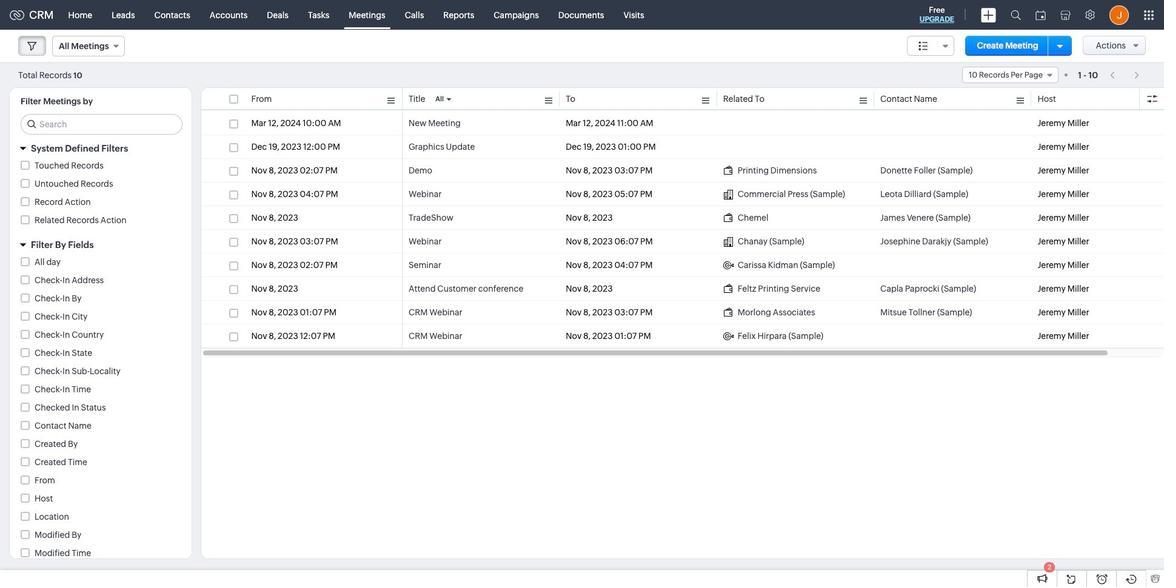 Task type: vqa. For each thing, say whether or not it's contained in the screenshot.
Calendar ICON
yes



Task type: describe. For each thing, give the bounding box(es) containing it.
create menu element
[[974, 0, 1004, 29]]

search image
[[1011, 10, 1022, 20]]

search element
[[1004, 0, 1029, 30]]

none field size
[[907, 36, 955, 56]]



Task type: locate. For each thing, give the bounding box(es) containing it.
create menu image
[[981, 8, 997, 22]]

profile element
[[1103, 0, 1137, 29]]

Search text field
[[21, 115, 182, 134]]

navigation
[[1105, 66, 1146, 84]]

size image
[[919, 41, 929, 52]]

row group
[[201, 112, 1165, 348]]

logo image
[[10, 10, 24, 20]]

profile image
[[1110, 5, 1129, 25]]

calendar image
[[1036, 10, 1046, 20]]

None field
[[52, 36, 125, 56], [907, 36, 955, 56], [963, 67, 1059, 83], [52, 36, 125, 56], [963, 67, 1059, 83]]



